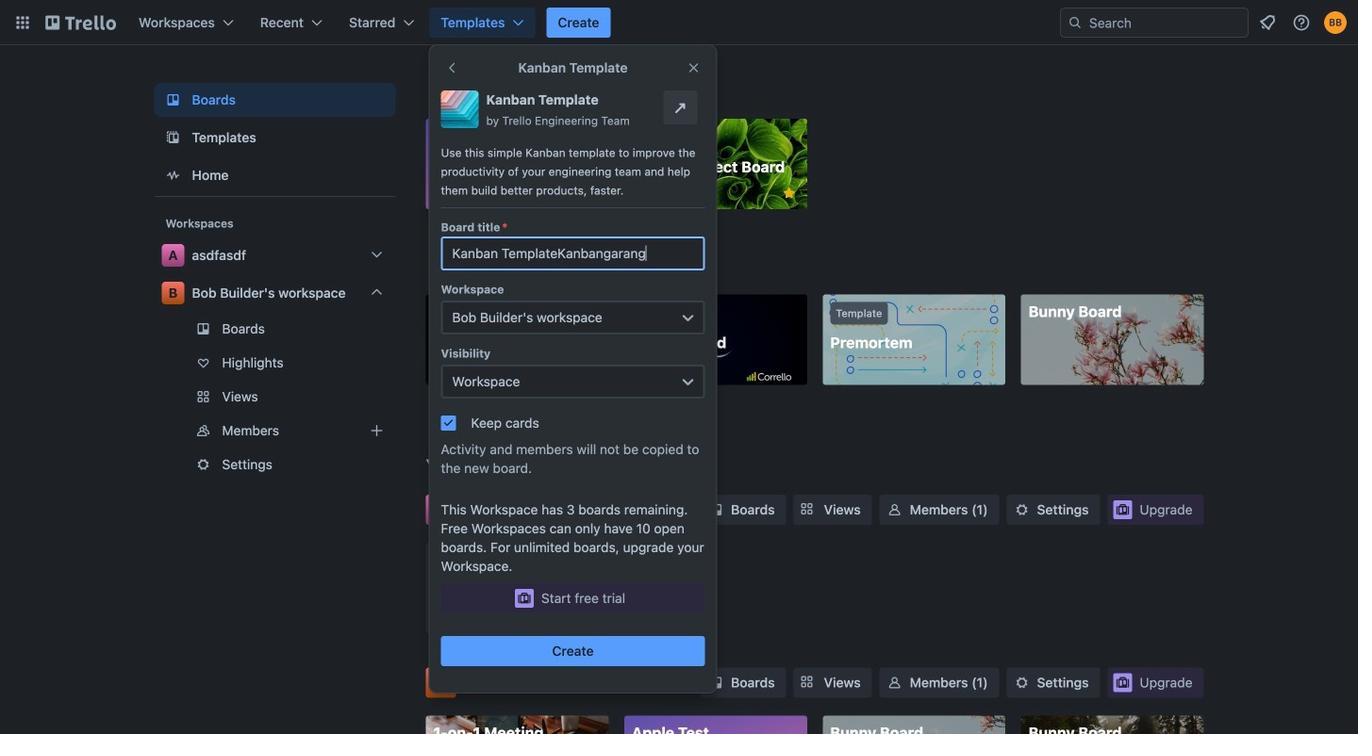 Task type: locate. For each thing, give the bounding box(es) containing it.
board image
[[162, 89, 184, 111]]

sm image
[[706, 501, 725, 520], [706, 674, 725, 693], [1013, 674, 1031, 693]]

add image
[[365, 420, 388, 442]]

sm image
[[885, 501, 904, 520], [1013, 501, 1031, 520], [885, 674, 904, 693]]

template board image
[[162, 126, 184, 149]]

Search field
[[1083, 9, 1248, 36]]

primary element
[[0, 0, 1358, 45]]

home image
[[162, 164, 184, 187]]

back to home image
[[45, 8, 116, 38]]

bob builder (bobbuilder40) image
[[1324, 11, 1347, 34]]

None text field
[[441, 237, 705, 271]]

click to unstar this board. it will be removed from your starred list. image
[[781, 185, 798, 202]]

search image
[[1068, 15, 1083, 30]]



Task type: describe. For each thing, give the bounding box(es) containing it.
return to previous screen image
[[445, 60, 460, 75]]

open information menu image
[[1292, 13, 1311, 32]]

0 notifications image
[[1256, 11, 1279, 34]]

close popover image
[[686, 60, 701, 75]]



Task type: vqa. For each thing, say whether or not it's contained in the screenshot.
and
no



